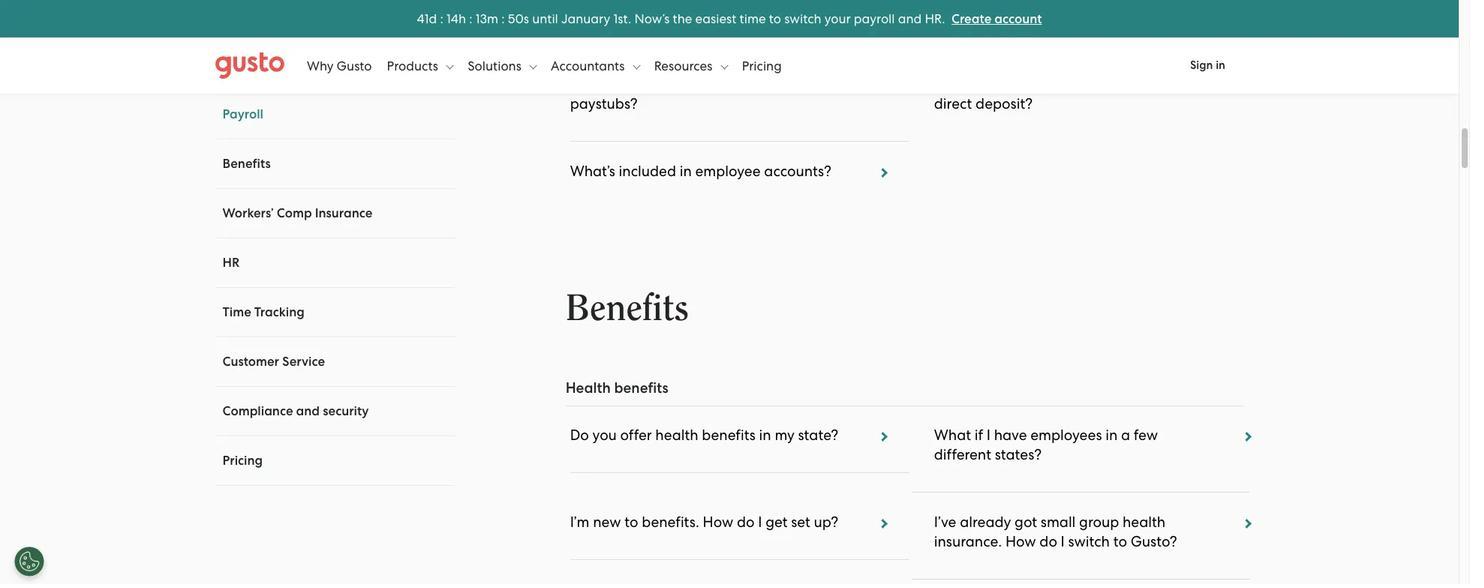 Task type: locate. For each thing, give the bounding box(es) containing it.
easiest
[[696, 11, 737, 26]]

in
[[1216, 59, 1226, 72], [680, 163, 692, 180], [759, 427, 771, 444], [1106, 427, 1118, 444]]

to right new
[[625, 514, 638, 531]]

1 horizontal spatial how
[[703, 514, 734, 531]]

employees down resources
[[653, 76, 725, 93]]

health
[[656, 427, 699, 444], [1123, 514, 1166, 531]]

4 right d :
[[451, 11, 459, 26]]

2 horizontal spatial i
[[1061, 534, 1065, 551]]

pricing link down time
[[742, 43, 782, 88]]

1 horizontal spatial pricing
[[742, 58, 782, 73]]

health
[[566, 380, 611, 397]]

deposit?
[[976, 95, 1033, 113]]

0 vertical spatial benefits
[[223, 156, 271, 172]]

how inside i've already got small group health insurance. how do i switch to gusto?
[[1006, 534, 1036, 551]]

0 vertical spatial how
[[570, 76, 601, 93]]

employees inside how will my employees get their paystubs?
[[653, 76, 725, 93]]

benefits
[[223, 156, 271, 172], [566, 290, 689, 327]]

1 horizontal spatial switch
[[1069, 534, 1110, 551]]

0 horizontal spatial get
[[728, 76, 750, 93]]

to down group
[[1114, 534, 1127, 551]]

get left set
[[766, 514, 788, 531]]

hr.
[[925, 11, 946, 26]]

0 horizontal spatial pricing
[[223, 453, 263, 469]]

payroll
[[854, 11, 895, 26], [671, 29, 718, 46]]

main element
[[215, 43, 1244, 88]]

pricing link down the compliance
[[223, 453, 263, 469]]

insurance.
[[934, 534, 1002, 551]]

payroll right your
[[854, 11, 895, 26]]

sign in
[[1191, 59, 1226, 72]]

i left set
[[758, 514, 762, 531]]

1 left h :
[[425, 11, 429, 26]]

paid
[[1089, 76, 1120, 93]]

1 vertical spatial health
[[1123, 514, 1166, 531]]

to right time
[[769, 11, 781, 26]]

my right can
[[965, 76, 985, 93]]

do
[[737, 514, 755, 531], [1040, 534, 1058, 551]]

2 vertical spatial how
[[1006, 534, 1036, 551]]

time tracking
[[223, 305, 305, 321]]

my left state?
[[775, 427, 795, 444]]

set
[[791, 514, 811, 531]]

health inside do you offer health benefits in my state? dropdown button
[[656, 427, 699, 444]]

switch left your
[[785, 11, 822, 26]]

employees up 'states?'
[[1031, 427, 1102, 444]]

1 vertical spatial pricing
[[223, 453, 263, 469]]

in left the a
[[1106, 427, 1118, 444]]

1 horizontal spatial and
[[641, 29, 667, 46]]

my right will
[[630, 76, 650, 93]]

payroll inside 4 1 d : 1 4 h : 1 3 m : 5 0 s until january 1st. now's the easiest time to switch your payroll and hr. create account
[[854, 11, 895, 26]]

1 horizontal spatial do
[[1040, 534, 1058, 551]]

benefits link
[[223, 156, 271, 172]]

and down now's at the left
[[641, 29, 667, 46]]

and for compliance and security
[[297, 404, 320, 420]]

employees up deposit?
[[989, 76, 1060, 93]]

direct
[[934, 95, 972, 113]]

gusto?
[[1131, 534, 1178, 551]]

get left paid on the right top
[[1064, 76, 1086, 93]]

2 horizontal spatial 1
[[476, 11, 480, 26]]

i've already got small group health insurance. how do i switch to gusto?
[[934, 514, 1178, 551]]

new
[[593, 514, 621, 531]]

payroll down the
[[671, 29, 718, 46]]

1 horizontal spatial benefits
[[566, 290, 689, 327]]

have
[[994, 427, 1027, 444]]

1 vertical spatial switch
[[1069, 534, 1110, 551]]

to inside i've already got small group health insurance. how do i switch to gusto?
[[1114, 534, 1127, 551]]

2 horizontal spatial to
[[1114, 534, 1127, 551]]

1 horizontal spatial 4
[[451, 11, 459, 26]]

how will my employees get their paystubs?
[[570, 76, 785, 113]]

1 horizontal spatial 1
[[447, 11, 451, 26]]

0 vertical spatial pricing link
[[742, 43, 782, 88]]

0 vertical spatial i
[[987, 427, 991, 444]]

to
[[769, 11, 781, 26], [625, 514, 638, 531], [1114, 534, 1127, 551]]

and left hr.
[[898, 11, 922, 26]]

january
[[561, 11, 611, 26]]

if
[[975, 427, 983, 444]]

0 vertical spatial payroll
[[854, 11, 895, 26]]

solutions button
[[468, 43, 537, 88]]

1 vertical spatial to
[[625, 514, 638, 531]]

customer
[[223, 354, 280, 370]]

0 horizontal spatial switch
[[785, 11, 822, 26]]

1 horizontal spatial i
[[987, 427, 991, 444]]

2 horizontal spatial and
[[898, 11, 922, 26]]

health up gusto?
[[1123, 514, 1166, 531]]

accountants button
[[551, 43, 640, 88]]

in right sign
[[1216, 59, 1226, 72]]

compliance and security
[[223, 404, 369, 420]]

what
[[934, 427, 971, 444]]

your
[[825, 11, 851, 26]]

1 right d :
[[447, 11, 451, 26]]

0 horizontal spatial and
[[297, 404, 320, 420]]

hr
[[223, 255, 240, 271]]

do inside dropdown button
[[737, 514, 755, 531]]

0 horizontal spatial pricing link
[[223, 453, 263, 469]]

paystubs?
[[570, 95, 638, 113]]

2 vertical spatial i
[[1061, 534, 1065, 551]]

until
[[532, 11, 558, 26]]

0 horizontal spatial i
[[758, 514, 762, 531]]

0 vertical spatial benefits
[[614, 380, 669, 397]]

health right offer on the left of page
[[656, 427, 699, 444]]

group
[[1079, 514, 1119, 531]]

states?
[[995, 447, 1042, 464]]

switch down group
[[1069, 534, 1110, 551]]

tracking
[[255, 305, 305, 321]]

do left set
[[737, 514, 755, 531]]

get left their
[[728, 76, 750, 93]]

switch
[[785, 11, 822, 26], [1069, 534, 1110, 551]]

time
[[740, 11, 766, 26]]

2 vertical spatial to
[[1114, 534, 1127, 551]]

2 horizontal spatial how
[[1006, 534, 1036, 551]]

small
[[1041, 514, 1076, 531]]

workers'
[[223, 206, 274, 221]]

1 vertical spatial and
[[641, 29, 667, 46]]

2 horizontal spatial my
[[965, 76, 985, 93]]

1 horizontal spatial my
[[775, 427, 795, 444]]

why gusto link
[[307, 43, 372, 88]]

how
[[570, 76, 601, 93], [703, 514, 734, 531], [1006, 534, 1036, 551]]

a
[[1121, 427, 1131, 444]]

3 1 from the left
[[476, 11, 480, 26]]

0 horizontal spatial payroll
[[671, 29, 718, 46]]

2 horizontal spatial get
[[1064, 76, 1086, 93]]

1 horizontal spatial health
[[1123, 514, 1166, 531]]

1 vertical spatial i
[[758, 514, 762, 531]]

1 vertical spatial how
[[703, 514, 734, 531]]

0 vertical spatial switch
[[785, 11, 822, 26]]

0 vertical spatial pricing
[[742, 58, 782, 73]]

do inside i've already got small group health insurance. how do i switch to gusto?
[[1040, 534, 1058, 551]]

0 horizontal spatial how
[[570, 76, 601, 93]]

my
[[630, 76, 650, 93], [965, 76, 985, 93], [775, 427, 795, 444]]

my inside can my employees get paid through direct deposit?
[[965, 76, 985, 93]]

time tracking link
[[223, 305, 305, 321]]

0 horizontal spatial to
[[625, 514, 638, 531]]

0
[[515, 11, 524, 26]]

0 horizontal spatial health
[[656, 427, 699, 444]]

compliance and security link
[[223, 404, 369, 420]]

1 right h :
[[476, 11, 480, 26]]

offer
[[620, 427, 652, 444]]

pricing up their
[[742, 58, 782, 73]]

1 vertical spatial benefits
[[702, 427, 756, 444]]

included
[[619, 163, 676, 180]]

what's included in employee accounts?
[[570, 163, 832, 180]]

1 horizontal spatial get
[[766, 514, 788, 531]]

switch inside i've already got small group health insurance. how do i switch to gusto?
[[1069, 534, 1110, 551]]

employees
[[653, 76, 725, 93], [989, 76, 1060, 93], [1031, 427, 1102, 444]]

why gusto
[[307, 58, 372, 73]]

get
[[728, 76, 750, 93], [1064, 76, 1086, 93], [766, 514, 788, 531]]

4
[[417, 11, 425, 26], [451, 11, 459, 26]]

0 horizontal spatial 1
[[425, 11, 429, 26]]

do you offer health benefits in my state? button
[[554, 426, 909, 513]]

2 vertical spatial and
[[297, 404, 320, 420]]

and left the security at the left
[[297, 404, 320, 420]]

do down small
[[1040, 534, 1058, 551]]

how down got
[[1006, 534, 1036, 551]]

0 horizontal spatial benefits
[[614, 380, 669, 397]]

1 vertical spatial benefits
[[566, 290, 689, 327]]

0 vertical spatial do
[[737, 514, 755, 531]]

can
[[934, 76, 962, 93]]

1 vertical spatial do
[[1040, 534, 1058, 551]]

0 vertical spatial and
[[898, 11, 922, 26]]

1
[[425, 11, 429, 26], [447, 11, 451, 26], [476, 11, 480, 26]]

1 horizontal spatial to
[[769, 11, 781, 26]]

products
[[387, 58, 441, 73]]

0 horizontal spatial my
[[630, 76, 650, 93]]

1 horizontal spatial benefits
[[702, 427, 756, 444]]

i down small
[[1061, 534, 1065, 551]]

payroll link
[[223, 107, 264, 122]]

pricing down the compliance
[[223, 453, 263, 469]]

i right if
[[987, 427, 991, 444]]

1 horizontal spatial pricing link
[[742, 43, 782, 88]]

now's
[[635, 11, 670, 26]]

0 horizontal spatial 4
[[417, 11, 425, 26]]

5
[[508, 11, 515, 26]]

in right included
[[680, 163, 692, 180]]

sign in link
[[1172, 49, 1244, 83]]

0 horizontal spatial do
[[737, 514, 755, 531]]

can my employees get paid through direct deposit? button
[[907, 74, 1255, 161]]

online payroll services, hr, and benefits | gusto image
[[215, 52, 284, 79]]

4 left d :
[[417, 11, 425, 26]]

how right "benefits."
[[703, 514, 734, 531]]

1 horizontal spatial payroll
[[854, 11, 895, 26]]

how down accountants
[[570, 76, 601, 93]]

get inside dropdown button
[[766, 514, 788, 531]]

0 vertical spatial health
[[656, 427, 699, 444]]

health inside i've already got small group health insurance. how do i switch to gusto?
[[1123, 514, 1166, 531]]

0 vertical spatial to
[[769, 11, 781, 26]]

i've already got small group health insurance. how do i switch to gusto? button
[[907, 513, 1255, 585]]

1 vertical spatial payroll
[[671, 29, 718, 46]]



Task type: describe. For each thing, give the bounding box(es) containing it.
create
[[952, 11, 992, 27]]

m :
[[487, 11, 505, 26]]

to inside dropdown button
[[625, 514, 638, 531]]

what if i have employees in a few different states? button
[[907, 426, 1255, 513]]

workers' comp insurance link
[[223, 206, 373, 221]]

employees inside can my employees get paid through direct deposit?
[[989, 76, 1060, 93]]

pricing inside main element
[[742, 58, 782, 73]]

up?
[[814, 514, 839, 531]]

through
[[1123, 76, 1177, 93]]

already
[[960, 514, 1011, 531]]

2 4 from the left
[[451, 11, 459, 26]]

accounts?
[[764, 163, 832, 180]]

payroll
[[223, 107, 264, 122]]

h :
[[459, 11, 473, 26]]

create account link
[[952, 11, 1042, 27]]

comp
[[277, 206, 312, 221]]

different
[[934, 447, 992, 464]]

switch inside 4 1 d : 1 4 h : 1 3 m : 5 0 s until january 1st. now's the easiest time to switch your payroll and hr. create account
[[785, 11, 822, 26]]

got
[[1015, 514, 1037, 531]]

to inside 4 1 d : 1 4 h : 1 3 m : 5 0 s until january 1st. now's the easiest time to switch your payroll and hr. create account
[[769, 11, 781, 26]]

security
[[323, 404, 369, 420]]

d :
[[429, 11, 443, 26]]

solutions
[[468, 58, 525, 73]]

2 1 from the left
[[447, 11, 451, 26]]

will
[[604, 76, 626, 93]]

s
[[524, 11, 529, 26]]

how inside how will my employees get their paystubs?
[[570, 76, 601, 93]]

1 4 from the left
[[417, 11, 425, 26]]

get inside how will my employees get their paystubs?
[[728, 76, 750, 93]]

employees
[[566, 29, 637, 46]]

3
[[480, 11, 487, 26]]

do you offer health benefits in my state?
[[570, 427, 839, 444]]

do
[[570, 427, 589, 444]]

resources
[[654, 58, 716, 73]]

and inside 4 1 d : 1 4 h : 1 3 m : 5 0 s until january 1st. now's the easiest time to switch your payroll and hr. create account
[[898, 11, 922, 26]]

get inside can my employees get paid through direct deposit?
[[1064, 76, 1086, 93]]

i inside i've already got small group health insurance. how do i switch to gusto?
[[1061, 534, 1065, 551]]

health benefits
[[566, 380, 669, 397]]

benefits inside dropdown button
[[702, 427, 756, 444]]

time
[[223, 305, 252, 321]]

i'm new to benefits. how do i get set up? button
[[554, 513, 909, 585]]

benefits.
[[642, 514, 699, 531]]

insurance
[[315, 206, 373, 221]]

gusto
[[337, 58, 372, 73]]

what if i have employees in a few different states?
[[934, 427, 1158, 464]]

how inside dropdown button
[[703, 514, 734, 531]]

in inside "dropdown button"
[[680, 163, 692, 180]]

in left state?
[[759, 427, 771, 444]]

workers' comp insurance
[[223, 206, 373, 221]]

i'm new to benefits. how do i get set up?
[[570, 514, 839, 531]]

what's included in employee accounts? button
[[554, 161, 909, 228]]

i've
[[934, 514, 957, 531]]

can my employees get paid through direct deposit?
[[934, 76, 1177, 113]]

i inside the what if i have employees in a few different states?
[[987, 427, 991, 444]]

hr link
[[223, 255, 240, 271]]

and for employees and payroll
[[641, 29, 667, 46]]

i inside dropdown button
[[758, 514, 762, 531]]

state?
[[798, 427, 839, 444]]

i'm
[[570, 514, 590, 531]]

employees inside the what if i have employees in a few different states?
[[1031, 427, 1102, 444]]

4 1 d : 1 4 h : 1 3 m : 5 0 s until january 1st. now's the easiest time to switch your payroll and hr. create account
[[417, 11, 1042, 27]]

1 vertical spatial pricing link
[[223, 453, 263, 469]]

in inside the what if i have employees in a few different states?
[[1106, 427, 1118, 444]]

0 horizontal spatial benefits
[[223, 156, 271, 172]]

the
[[673, 11, 692, 26]]

accountants
[[551, 58, 628, 73]]

employee
[[695, 163, 761, 180]]

customer service link
[[223, 354, 325, 370]]

account
[[995, 11, 1042, 27]]

sign
[[1191, 59, 1213, 72]]

their
[[754, 76, 785, 93]]

1 1 from the left
[[425, 11, 429, 26]]

why
[[307, 58, 334, 73]]

resources button
[[654, 43, 728, 88]]

how will my employees get their paystubs? button
[[554, 74, 909, 161]]

my inside how will my employees get their paystubs?
[[630, 76, 650, 93]]

compliance
[[223, 404, 294, 420]]

1st.
[[614, 11, 631, 26]]

you
[[593, 427, 617, 444]]

few
[[1134, 427, 1158, 444]]

service
[[283, 354, 325, 370]]

what's
[[570, 163, 615, 180]]



Task type: vqa. For each thing, say whether or not it's contained in the screenshot.
first the Time
no



